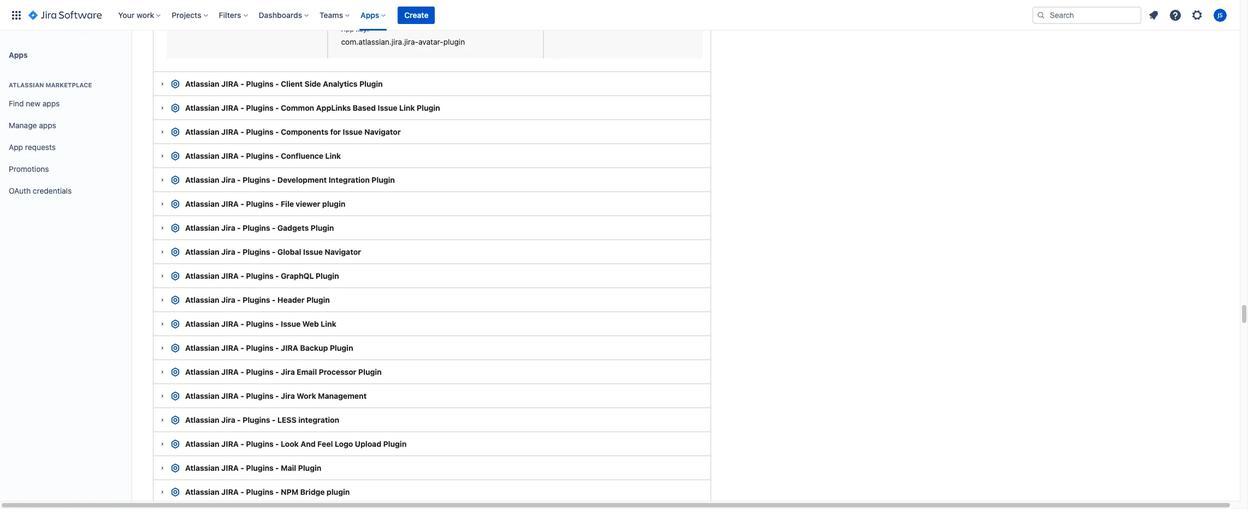 Task type: locate. For each thing, give the bounding box(es) containing it.
plugins
[[246, 79, 274, 89], [246, 103, 274, 113], [246, 128, 274, 137], [246, 152, 274, 161], [243, 176, 270, 185], [246, 200, 274, 209], [243, 224, 270, 233], [243, 248, 270, 257], [246, 272, 274, 281], [243, 296, 270, 305], [246, 320, 274, 329], [246, 344, 274, 353], [246, 368, 274, 377], [246, 392, 274, 401], [243, 416, 270, 425], [246, 440, 274, 449], [246, 464, 274, 473], [246, 488, 274, 497]]

plugins up the "atlassian jira - plugins - less integration"
[[246, 392, 274, 401]]

atlassian jira - plugins - look and feel logo upload plugin
[[185, 440, 407, 449]]

plugins for atlassian jira - plugins - mail plugin
[[246, 464, 274, 473]]

app inside the app key: com.atlassian.jira.jira-avatar-plugin
[[341, 25, 354, 33]]

issue left web
[[281, 320, 301, 329]]

link
[[399, 103, 415, 113], [325, 152, 341, 161], [321, 320, 336, 329]]

applinks
[[316, 103, 351, 113]]

0 vertical spatial apps
[[42, 99, 60, 108]]

filters button
[[216, 6, 252, 24]]

plugins up atlassian jira - plugins - header plugin
[[246, 272, 274, 281]]

issue right based
[[378, 103, 398, 113]]

plugins for atlassian jira - plugins - gadgets plugin
[[243, 224, 270, 233]]

app down manage
[[9, 142, 23, 152]]

atlassian jira - plugins - npm bridge plugin
[[185, 488, 350, 497]]

0 horizontal spatial apps
[[9, 50, 28, 59]]

0 horizontal spatial app
[[9, 142, 23, 152]]

apps
[[42, 99, 60, 108], [39, 121, 56, 130]]

atlassian for atlassian jira - plugins - gadgets plugin
[[185, 224, 219, 233]]

and
[[301, 440, 316, 449]]

apps up requests
[[39, 121, 56, 130]]

gadgets
[[277, 224, 309, 233]]

navigator right global
[[325, 248, 361, 257]]

atlassian jira - plugins - less integration
[[185, 416, 339, 425]]

link down "for"
[[325, 152, 341, 161]]

app for app requests
[[9, 142, 23, 152]]

1 horizontal spatial apps
[[361, 10, 379, 19]]

your work
[[118, 10, 154, 19]]

plugins for atlassian jira - plugins - npm bridge plugin
[[246, 488, 274, 497]]

apps down appswitcher icon
[[9, 50, 28, 59]]

atlassian for atlassian jira - plugins - look and feel logo upload plugin
[[185, 440, 219, 449]]

plugins down atlassian jira - plugins - confluence link
[[243, 176, 270, 185]]

banner
[[0, 0, 1240, 31]]

atlassian jira - plugins - jira work management
[[185, 392, 367, 401]]

for
[[330, 128, 341, 137]]

plugins up atlassian jira - plugins - npm bridge plugin
[[246, 464, 274, 473]]

atlassian jira - plugins - issue web link
[[185, 320, 336, 329]]

navigator down based
[[364, 128, 401, 137]]

apps inside find new apps "link"
[[42, 99, 60, 108]]

work
[[137, 10, 154, 19]]

credentials
[[33, 186, 72, 195]]

avatar-
[[419, 37, 444, 46]]

plugins down atlassian jira - plugins - issue web link
[[246, 344, 274, 353]]

app for app key: com.atlassian.jira.jira-avatar-plugin
[[341, 25, 354, 33]]

plugins for atlassian jira - plugins - jira email processor plugin
[[246, 368, 274, 377]]

plugins for atlassian jira - plugins - confluence link
[[246, 152, 274, 161]]

help image
[[1169, 8, 1182, 22]]

logo
[[335, 440, 353, 449]]

plugins down atlassian jira - plugins - jira backup plugin
[[246, 368, 274, 377]]

less
[[277, 416, 297, 425]]

graphql
[[281, 272, 314, 281]]

viewer
[[296, 200, 320, 209]]

atlassian marketplace group
[[4, 70, 127, 205]]

atlassian for atlassian jira - plugins - development integration plugin
[[185, 176, 219, 185]]

atlassian jira - plugins - global issue navigator
[[185, 248, 361, 257]]

jira for atlassian jira - plugins - confluence link
[[221, 152, 239, 161]]

app inside atlassian marketplace group
[[9, 142, 23, 152]]

atlassian for atlassian jira - plugins - jira email processor plugin
[[185, 368, 219, 377]]

jira
[[221, 79, 239, 89], [221, 103, 239, 113], [221, 128, 239, 137], [221, 152, 239, 161], [221, 200, 239, 209], [221, 272, 239, 281], [221, 320, 239, 329], [221, 344, 239, 353], [281, 344, 298, 353], [221, 368, 239, 377], [221, 392, 239, 401], [221, 440, 239, 449], [221, 464, 239, 473], [221, 488, 239, 497]]

jira up atlassian jira - plugins - issue web link
[[221, 296, 235, 305]]

plugins left client
[[246, 79, 274, 89]]

1 vertical spatial apps
[[39, 121, 56, 130]]

plugins down atlassian jira - plugins - client side analytics plugin
[[246, 103, 274, 113]]

key:
[[356, 25, 369, 33]]

jira
[[221, 176, 235, 185], [221, 224, 235, 233], [221, 248, 235, 257], [221, 296, 235, 305], [281, 368, 295, 377], [281, 392, 295, 401], [221, 416, 235, 425]]

Search field
[[1033, 6, 1142, 24]]

plugins for atlassian jira - plugins - file viewer plugin
[[246, 200, 274, 209]]

0 vertical spatial apps
[[361, 10, 379, 19]]

1 vertical spatial apps
[[9, 50, 28, 59]]

1 horizontal spatial app
[[341, 25, 354, 33]]

1 vertical spatial navigator
[[325, 248, 361, 257]]

plugin for atlassian jira - plugins - npm bridge plugin
[[327, 488, 350, 497]]

link right web
[[321, 320, 336, 329]]

manage apps link
[[4, 115, 127, 137]]

settings image
[[1191, 8, 1204, 22]]

plugins down atlassian jira - plugins - header plugin
[[246, 320, 274, 329]]

atlassian inside group
[[9, 81, 44, 89]]

plugins down atlassian jira - plugins - gadgets plugin
[[243, 248, 270, 257]]

jira for header
[[221, 296, 235, 305]]

oauth credentials link
[[4, 180, 127, 202]]

atlassian link
[[341, 7, 373, 16]]

atlassian jira - plugins - client side analytics plugin
[[185, 79, 383, 89]]

link right based
[[399, 103, 415, 113]]

plugins up the atlassian jira - plugins - development integration plugin
[[246, 152, 274, 161]]

0 vertical spatial app
[[341, 25, 354, 33]]

jira down atlassian jira - plugins - gadgets plugin
[[221, 248, 235, 257]]

jira for less
[[221, 416, 235, 425]]

2 vertical spatial plugin
[[327, 488, 350, 497]]

jira software image
[[28, 8, 102, 22], [28, 8, 102, 22]]

apps up key:
[[361, 10, 379, 19]]

atlassian for atlassian jira - plugins - jira work management
[[185, 392, 219, 401]]

dashboards
[[259, 10, 302, 19]]

plugins down atlassian jira - plugins - mail plugin at the bottom left of page
[[246, 488, 274, 497]]

notifications image
[[1147, 8, 1161, 22]]

atlassian jira - plugins - components for issue navigator
[[185, 128, 401, 137]]

development
[[277, 176, 327, 185]]

com.atlassian.jira.jira-
[[341, 37, 419, 46]]

plugin
[[444, 37, 465, 46], [322, 200, 345, 209], [327, 488, 350, 497]]

plugins up atlassian jira - plugins - gadgets plugin
[[246, 200, 274, 209]]

atlassian jira - plugins - header plugin
[[185, 296, 330, 305]]

jira down atlassian jira - plugins - jira work management
[[221, 416, 235, 425]]

atlassian jira - plugins - jira email processor plugin
[[185, 368, 382, 377]]

atlassian for atlassian jira - plugins - issue web link
[[185, 320, 219, 329]]

jira down atlassian jira - plugins - confluence link
[[221, 176, 235, 185]]

atlassian jira - plugins - gadgets plugin
[[185, 224, 334, 233]]

issue
[[378, 103, 398, 113], [343, 128, 363, 137], [303, 248, 323, 257], [281, 320, 301, 329]]

new
[[26, 99, 40, 108]]

plugins for atlassian jira - plugins - header plugin
[[243, 296, 270, 305]]

processor
[[319, 368, 357, 377]]

atlassian
[[341, 7, 373, 16], [185, 79, 219, 89], [9, 81, 44, 89], [185, 103, 219, 113], [185, 128, 219, 137], [185, 152, 219, 161], [185, 176, 219, 185], [185, 200, 219, 209], [185, 224, 219, 233], [185, 248, 219, 257], [185, 272, 219, 281], [185, 296, 219, 305], [185, 320, 219, 329], [185, 344, 219, 353], [185, 368, 219, 377], [185, 392, 219, 401], [185, 416, 219, 425], [185, 440, 219, 449], [185, 464, 219, 473], [185, 488, 219, 497]]

atlassian jira - plugins - graphql plugin
[[185, 272, 339, 281]]

app left key:
[[341, 25, 354, 33]]

1 vertical spatial app
[[9, 142, 23, 152]]

jira for gadgets
[[221, 224, 235, 233]]

apps right new
[[42, 99, 60, 108]]

jira for atlassian jira - plugins - npm bridge plugin
[[221, 488, 239, 497]]

work
[[297, 392, 316, 401]]

plugins for atlassian jira - plugins - global issue navigator
[[243, 248, 270, 257]]

plugins down atlassian jira - plugins - file viewer plugin at the left top
[[243, 224, 270, 233]]

apps
[[361, 10, 379, 19], [9, 50, 28, 59]]

apps button
[[357, 6, 390, 24]]

global
[[277, 248, 301, 257]]

plugin inside the app key: com.atlassian.jira.jira-avatar-plugin
[[444, 37, 465, 46]]

plugins up atlassian jira - plugins - confluence link
[[246, 128, 274, 137]]

0 vertical spatial plugin
[[444, 37, 465, 46]]

jira down atlassian jira - plugins - file viewer plugin at the left top
[[221, 224, 235, 233]]

atlassian for atlassian jira - plugins - common applinks based issue link plugin
[[185, 103, 219, 113]]

0 vertical spatial navigator
[[364, 128, 401, 137]]

jira for atlassian jira - plugins - components for issue navigator
[[221, 128, 239, 137]]

atlassian for atlassian link
[[341, 7, 373, 16]]

look
[[281, 440, 299, 449]]

atlassian for atlassian jira - plugins - jira backup plugin
[[185, 344, 219, 353]]

apps inside apps 'popup button'
[[361, 10, 379, 19]]

2 vertical spatial link
[[321, 320, 336, 329]]

app
[[341, 25, 354, 33], [9, 142, 23, 152]]

manage apps
[[9, 121, 56, 130]]

-
[[241, 79, 244, 89], [275, 79, 279, 89], [241, 103, 244, 113], [275, 103, 279, 113], [241, 128, 244, 137], [275, 128, 279, 137], [241, 152, 244, 161], [275, 152, 279, 161], [237, 176, 241, 185], [272, 176, 276, 185], [241, 200, 244, 209], [275, 200, 279, 209], [237, 224, 241, 233], [272, 224, 276, 233], [237, 248, 241, 257], [272, 248, 276, 257], [241, 272, 244, 281], [275, 272, 279, 281], [237, 296, 241, 305], [272, 296, 276, 305], [241, 320, 244, 329], [275, 320, 279, 329], [241, 344, 244, 353], [275, 344, 279, 353], [241, 368, 244, 377], [275, 368, 279, 377], [241, 392, 244, 401], [275, 392, 279, 401], [237, 416, 241, 425], [272, 416, 276, 425], [241, 440, 244, 449], [275, 440, 279, 449], [241, 464, 244, 473], [275, 464, 279, 473], [241, 488, 244, 497], [275, 488, 279, 497]]

plugin
[[360, 79, 383, 89], [417, 103, 440, 113], [372, 176, 395, 185], [311, 224, 334, 233], [316, 272, 339, 281], [307, 296, 330, 305], [330, 344, 353, 353], [358, 368, 382, 377], [383, 440, 407, 449], [298, 464, 321, 473]]

plugins left the less
[[243, 416, 270, 425]]

plugins for atlassian jira - plugins - less integration
[[243, 416, 270, 425]]

plugins up atlassian jira - plugins - issue web link
[[243, 296, 270, 305]]

atlassian for atlassian jira - plugins - global issue navigator
[[185, 248, 219, 257]]

plugins down the "atlassian jira - plugins - less integration"
[[246, 440, 274, 449]]

dashboards button
[[255, 6, 313, 24]]

email
[[297, 368, 317, 377]]

navigator
[[364, 128, 401, 137], [325, 248, 361, 257]]

1 vertical spatial plugin
[[322, 200, 345, 209]]



Task type: describe. For each thing, give the bounding box(es) containing it.
create
[[405, 10, 429, 19]]

teams
[[320, 10, 343, 19]]

teams button
[[316, 6, 354, 24]]

issue right global
[[303, 248, 323, 257]]

jira for atlassian jira - plugins - look and feel logo upload plugin
[[221, 440, 239, 449]]

jira for atlassian jira - plugins - mail plugin
[[221, 464, 239, 473]]

1 horizontal spatial navigator
[[364, 128, 401, 137]]

components
[[281, 128, 328, 137]]

1 vertical spatial link
[[325, 152, 341, 161]]

jira for atlassian jira - plugins - jira email processor plugin
[[221, 368, 239, 377]]

plugins for atlassian jira - plugins - look and feel logo upload plugin
[[246, 440, 274, 449]]

npm
[[281, 488, 298, 497]]

atlassian jira - plugins - mail plugin
[[185, 464, 321, 473]]

plugin for atlassian jira - plugins - file viewer plugin
[[322, 200, 345, 209]]

primary element
[[7, 0, 1033, 30]]

jira for atlassian jira - plugins - jira backup plugin
[[221, 344, 239, 353]]

management
[[318, 392, 367, 401]]

atlassian for atlassian marketplace
[[9, 81, 44, 89]]

atlassian for atlassian jira - plugins - confluence link
[[185, 152, 219, 161]]

oauth
[[9, 186, 31, 195]]

bridge
[[300, 488, 325, 497]]

your work button
[[115, 6, 165, 24]]

promotions link
[[4, 158, 127, 180]]

create button
[[398, 6, 435, 24]]

atlassian marketplace
[[9, 81, 92, 89]]

your profile and settings image
[[1214, 8, 1227, 22]]

jira for atlassian jira - plugins - client side analytics plugin
[[221, 79, 239, 89]]

jira for atlassian jira - plugins - graphql plugin
[[221, 272, 239, 281]]

plugins for atlassian jira - plugins - client side analytics plugin
[[246, 79, 274, 89]]

atlassian for atlassian jira - plugins - components for issue navigator
[[185, 128, 219, 137]]

file
[[281, 200, 294, 209]]

jira left email
[[281, 368, 295, 377]]

projects button
[[168, 6, 212, 24]]

search image
[[1037, 11, 1046, 19]]

integration
[[329, 176, 370, 185]]

confluence
[[281, 152, 323, 161]]

apps inside manage apps link
[[39, 121, 56, 130]]

plugins for atlassian jira - plugins - jira backup plugin
[[246, 344, 274, 353]]

filters
[[219, 10, 241, 19]]

side
[[305, 79, 321, 89]]

plugins for atlassian jira - plugins - development integration plugin
[[243, 176, 270, 185]]

jira for atlassian jira - plugins - issue web link
[[221, 320, 239, 329]]

app requests
[[9, 142, 56, 152]]

atlassian for atlassian jira - plugins - header plugin
[[185, 296, 219, 305]]

banner containing your work
[[0, 0, 1240, 31]]

jira for development
[[221, 176, 235, 185]]

analytics
[[323, 79, 358, 89]]

0 horizontal spatial navigator
[[325, 248, 361, 257]]

atlassian jira - plugins - confluence link
[[185, 152, 341, 161]]

manage
[[9, 121, 37, 130]]

find
[[9, 99, 24, 108]]

app key: com.atlassian.jira.jira-avatar-plugin
[[341, 25, 465, 46]]

projects
[[172, 10, 201, 19]]

jira for atlassian jira - plugins - file viewer plugin
[[221, 200, 239, 209]]

find new apps
[[9, 99, 60, 108]]

atlassian for atlassian jira - plugins - graphql plugin
[[185, 272, 219, 281]]

atlassian for atlassian jira - plugins - file viewer plugin
[[185, 200, 219, 209]]

marketplace
[[46, 81, 92, 89]]

appswitcher icon image
[[10, 8, 23, 22]]

client
[[281, 79, 303, 89]]

sidebar navigation image
[[119, 44, 143, 66]]

jira for atlassian jira - plugins - jira work management
[[221, 392, 239, 401]]

requests
[[25, 142, 56, 152]]

upload
[[355, 440, 381, 449]]

integration
[[298, 416, 339, 425]]

atlassian jira - plugins - file viewer plugin
[[185, 200, 345, 209]]

atlassian for atlassian jira - plugins - client side analytics plugin
[[185, 79, 219, 89]]

feel
[[317, 440, 333, 449]]

jira for atlassian jira - plugins - common applinks based issue link plugin
[[221, 103, 239, 113]]

jira left work
[[281, 392, 295, 401]]

app requests link
[[4, 137, 127, 158]]

promotions
[[9, 164, 49, 174]]

issue right "for"
[[343, 128, 363, 137]]

mail
[[281, 464, 296, 473]]

atlassian for atlassian jira - plugins - less integration
[[185, 416, 219, 425]]

atlassian jira - plugins - development integration plugin
[[185, 176, 395, 185]]

plugins for atlassian jira - plugins - components for issue navigator
[[246, 128, 274, 137]]

based
[[353, 103, 376, 113]]

jira for global
[[221, 248, 235, 257]]

backup
[[300, 344, 328, 353]]

find new apps link
[[4, 93, 127, 115]]

atlassian jira - plugins - jira backup plugin
[[185, 344, 353, 353]]

plugins for atlassian jira - plugins - jira work management
[[246, 392, 274, 401]]

web
[[302, 320, 319, 329]]

atlassian for atlassian jira - plugins - npm bridge plugin
[[185, 488, 219, 497]]

plugins for atlassian jira - plugins - issue web link
[[246, 320, 274, 329]]

plugins for atlassian jira - plugins - common applinks based issue link plugin
[[246, 103, 274, 113]]

common
[[281, 103, 314, 113]]

oauth credentials
[[9, 186, 72, 195]]

header
[[277, 296, 305, 305]]

atlassian jira - plugins - common applinks based issue link plugin
[[185, 103, 440, 113]]

your
[[118, 10, 135, 19]]

plugins for atlassian jira - plugins - graphql plugin
[[246, 272, 274, 281]]

0 vertical spatial link
[[399, 103, 415, 113]]

atlassian for atlassian jira - plugins - mail plugin
[[185, 464, 219, 473]]



Task type: vqa. For each thing, say whether or not it's contained in the screenshot.
the middle In
no



